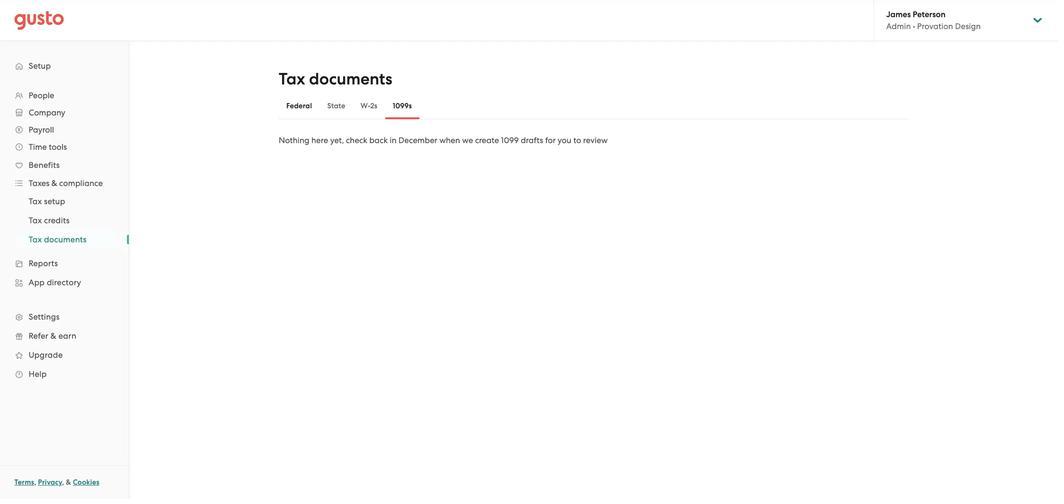 Task type: describe. For each thing, give the bounding box(es) containing it.
privacy
[[38, 478, 62, 487]]

in
[[390, 136, 397, 145]]

•
[[913, 21, 915, 31]]

james peterson admin • provation design
[[886, 10, 981, 31]]

company button
[[10, 104, 119, 121]]

help
[[29, 369, 47, 379]]

nothing here yet, check back in december when we create 1099 drafts for you to review
[[279, 136, 608, 145]]

2s
[[370, 102, 377, 110]]

here
[[311, 136, 328, 145]]

time tools
[[29, 142, 67, 152]]

setup
[[29, 61, 51, 71]]

directory
[[47, 278, 81, 287]]

list containing tax setup
[[0, 192, 129, 249]]

tax credits link
[[17, 212, 119, 229]]

review
[[583, 136, 608, 145]]

refer
[[29, 331, 48, 341]]

time tools button
[[10, 138, 119, 156]]

terms
[[14, 478, 34, 487]]

0 vertical spatial tax documents
[[279, 69, 392, 89]]

tax setup
[[29, 197, 65, 206]]

tax documents inside list
[[29, 235, 87, 244]]

compliance
[[59, 179, 103, 188]]

credits
[[44, 216, 70, 225]]

upgrade link
[[10, 347, 119, 364]]

app
[[29, 278, 45, 287]]

peterson
[[913, 10, 946, 20]]

upgrade
[[29, 350, 63, 360]]

state button
[[320, 95, 353, 117]]

tax forms tab list
[[279, 93, 909, 119]]

payroll button
[[10, 121, 119, 138]]

reports link
[[10, 255, 119, 272]]

1 , from the left
[[34, 478, 36, 487]]

federal
[[286, 102, 312, 110]]

we
[[462, 136, 473, 145]]

w-2s button
[[353, 95, 385, 117]]

reports
[[29, 259, 58, 268]]

tools
[[49, 142, 67, 152]]

refer & earn
[[29, 331, 76, 341]]

terms link
[[14, 478, 34, 487]]

check
[[346, 136, 367, 145]]

refer & earn link
[[10, 327, 119, 345]]

setup link
[[10, 57, 119, 74]]

cookies button
[[73, 477, 99, 488]]

taxes & compliance
[[29, 179, 103, 188]]

cookies
[[73, 478, 99, 487]]

settings link
[[10, 308, 119, 326]]

tax for tax documents link
[[29, 235, 42, 244]]

provation
[[917, 21, 953, 31]]

when
[[439, 136, 460, 145]]

terms , privacy , & cookies
[[14, 478, 99, 487]]

setup
[[44, 197, 65, 206]]

company
[[29, 108, 65, 117]]

tax for tax credits link
[[29, 216, 42, 225]]



Task type: locate. For each thing, give the bounding box(es) containing it.
2 , from the left
[[62, 478, 64, 487]]

w-
[[361, 102, 370, 110]]

w-2s
[[361, 102, 377, 110]]

0 horizontal spatial documents
[[44, 235, 87, 244]]

documents inside list
[[44, 235, 87, 244]]

tax
[[279, 69, 305, 89], [29, 197, 42, 206], [29, 216, 42, 225], [29, 235, 42, 244]]

& left cookies
[[66, 478, 71, 487]]

you
[[558, 136, 571, 145]]

admin
[[886, 21, 911, 31]]

0 vertical spatial &
[[51, 179, 57, 188]]

gusto navigation element
[[0, 41, 129, 399]]

2 vertical spatial &
[[66, 478, 71, 487]]

2 list from the top
[[0, 192, 129, 249]]

1 vertical spatial documents
[[44, 235, 87, 244]]

tax documents up state
[[279, 69, 392, 89]]

list containing people
[[0, 87, 129, 384]]

create
[[475, 136, 499, 145]]

& inside refer & earn link
[[50, 331, 56, 341]]

state
[[327, 102, 345, 110]]

0 horizontal spatial tax documents
[[29, 235, 87, 244]]

benefits
[[29, 160, 60, 170]]

tax documents
[[279, 69, 392, 89], [29, 235, 87, 244]]

federal button
[[279, 95, 320, 117]]

& left 'earn'
[[50, 331, 56, 341]]

yet,
[[330, 136, 344, 145]]

1 list from the top
[[0, 87, 129, 384]]

0 vertical spatial documents
[[309, 69, 392, 89]]

nothing
[[279, 136, 309, 145]]

james
[[886, 10, 911, 20]]

tax for "tax setup" link
[[29, 197, 42, 206]]

back
[[369, 136, 388, 145]]

1 vertical spatial &
[[50, 331, 56, 341]]

1 horizontal spatial tax documents
[[279, 69, 392, 89]]

0 horizontal spatial ,
[[34, 478, 36, 487]]

app directory link
[[10, 274, 119, 291]]

& for compliance
[[51, 179, 57, 188]]

payroll
[[29, 125, 54, 135]]

taxes
[[29, 179, 49, 188]]

people button
[[10, 87, 119, 104]]

documents down tax credits link
[[44, 235, 87, 244]]

tax setup link
[[17, 193, 119, 210]]

tax left credits
[[29, 216, 42, 225]]

tax documents link
[[17, 231, 119, 248]]

december
[[399, 136, 437, 145]]

benefits link
[[10, 157, 119, 174]]

1099
[[501, 136, 519, 145]]

tax credits
[[29, 216, 70, 225]]

,
[[34, 478, 36, 487], [62, 478, 64, 487]]

tax up federal button
[[279, 69, 305, 89]]

settings
[[29, 312, 60, 322]]

taxes & compliance button
[[10, 175, 119, 192]]

, left privacy link
[[34, 478, 36, 487]]

documents
[[309, 69, 392, 89], [44, 235, 87, 244]]

list
[[0, 87, 129, 384], [0, 192, 129, 249]]

home image
[[14, 11, 64, 30]]

help link
[[10, 366, 119, 383]]

tax down tax credits
[[29, 235, 42, 244]]

tax down taxes
[[29, 197, 42, 206]]

app directory
[[29, 278, 81, 287]]

& inside taxes & compliance dropdown button
[[51, 179, 57, 188]]

1 horizontal spatial documents
[[309, 69, 392, 89]]

people
[[29, 91, 54, 100]]

&
[[51, 179, 57, 188], [50, 331, 56, 341], [66, 478, 71, 487]]

time
[[29, 142, 47, 152]]

& right taxes
[[51, 179, 57, 188]]

documents up state
[[309, 69, 392, 89]]

drafts
[[521, 136, 543, 145]]

to
[[573, 136, 581, 145]]

privacy link
[[38, 478, 62, 487]]

design
[[955, 21, 981, 31]]

tax documents down credits
[[29, 235, 87, 244]]

1099s button
[[385, 95, 420, 117]]

for
[[545, 136, 556, 145]]

, left cookies
[[62, 478, 64, 487]]

earn
[[58, 331, 76, 341]]

1 vertical spatial tax documents
[[29, 235, 87, 244]]

& for earn
[[50, 331, 56, 341]]

1 horizontal spatial ,
[[62, 478, 64, 487]]

1099s
[[393, 102, 412, 110]]



Task type: vqa. For each thing, say whether or not it's contained in the screenshot.
the leftmost ,
yes



